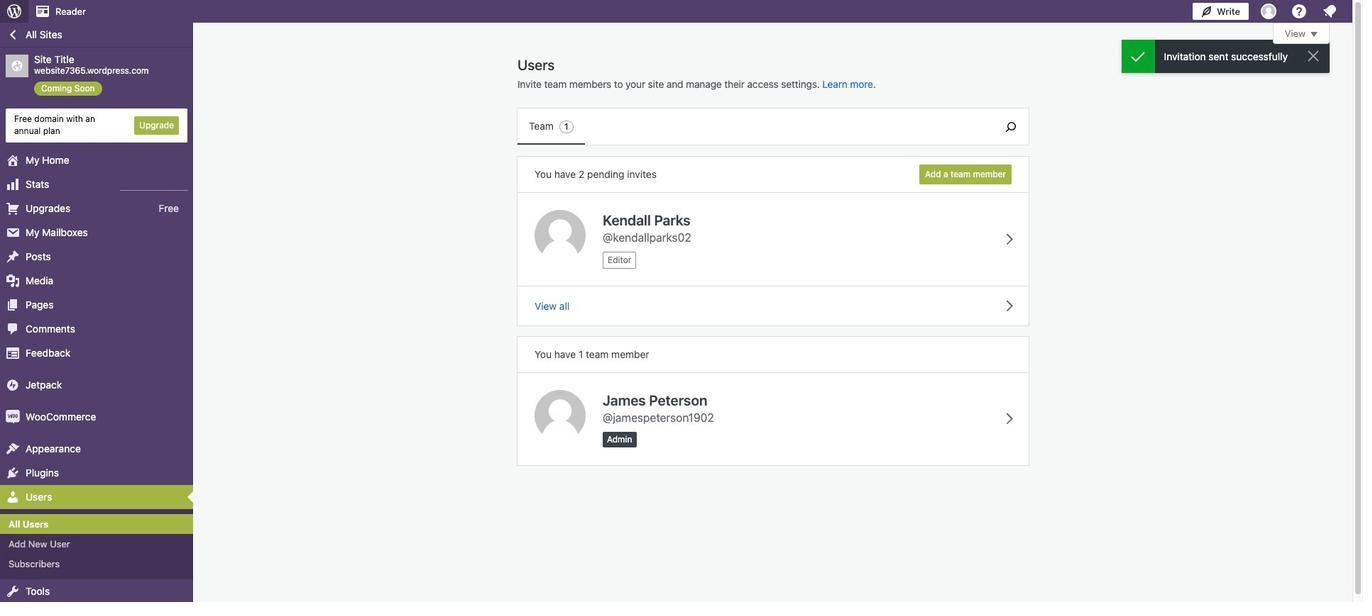 Task type: vqa. For each thing, say whether or not it's contained in the screenshot.
Toggle menu image
no



Task type: locate. For each thing, give the bounding box(es) containing it.
None search field
[[993, 109, 1029, 145]]

my profile image
[[1261, 4, 1277, 19]]

notice status
[[1122, 40, 1330, 73]]

0 vertical spatial img image
[[6, 378, 20, 392]]

1 img image from the top
[[6, 378, 20, 392]]

1 vertical spatial img image
[[6, 410, 20, 424]]

main content
[[518, 23, 1330, 466]]

img image
[[6, 378, 20, 392], [6, 410, 20, 424]]

2 img image from the top
[[6, 410, 20, 424]]



Task type: describe. For each thing, give the bounding box(es) containing it.
closed image
[[1311, 32, 1318, 37]]

help image
[[1291, 3, 1308, 20]]

highest hourly views 0 image
[[120, 181, 187, 191]]

kendall parks image
[[535, 210, 586, 261]]

manage your sites image
[[6, 3, 23, 20]]

james peterson image
[[535, 391, 586, 442]]

manage your notifications image
[[1321, 3, 1338, 20]]

dismiss image
[[1305, 48, 1322, 65]]

open search image
[[993, 118, 1029, 135]]



